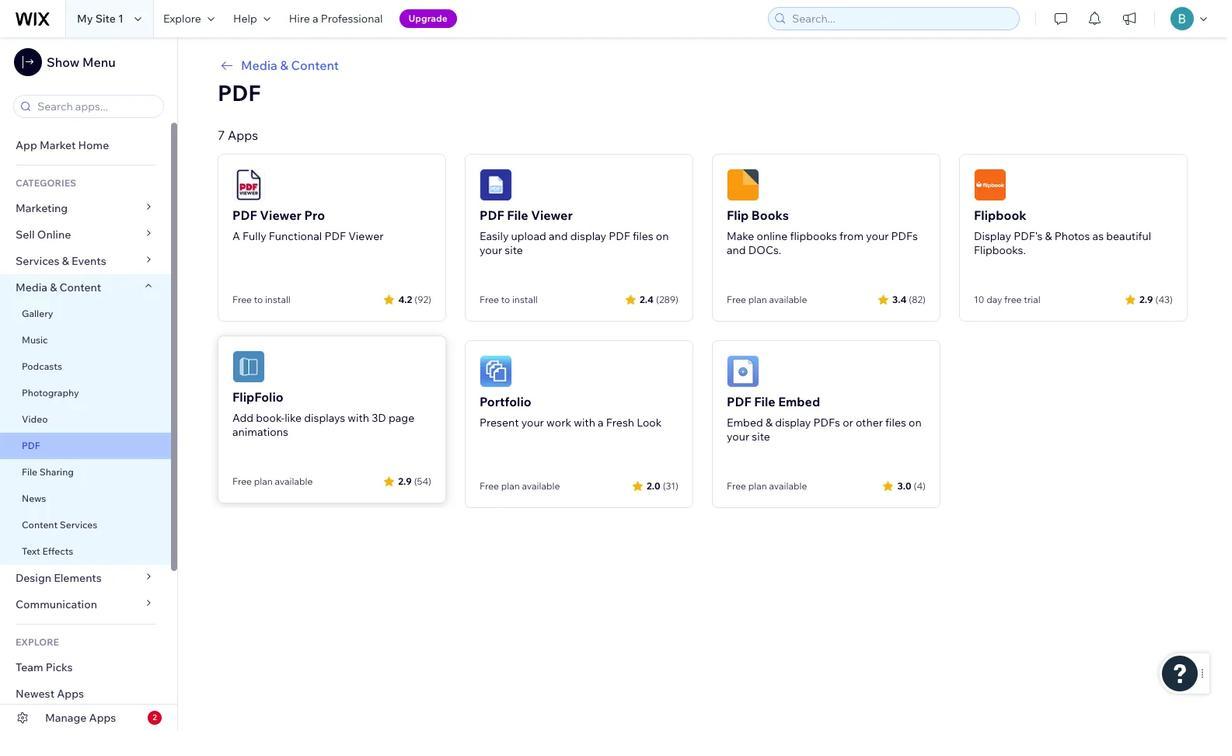 Task type: locate. For each thing, give the bounding box(es) containing it.
your left upload
[[480, 243, 502, 257]]

2
[[153, 713, 157, 723]]

& inside pdf file embed embed & display pdfs or other files on your site
[[766, 416, 773, 430]]

manage apps
[[45, 712, 116, 726]]

news link
[[0, 486, 171, 512]]

flip books make online flipbooks from your pdfs and docs.
[[727, 208, 918, 257]]

2.9 left (43)
[[1140, 294, 1154, 305]]

files right other
[[886, 416, 907, 430]]

2 horizontal spatial file
[[755, 394, 776, 410]]

manage
[[45, 712, 87, 726]]

with
[[348, 411, 369, 425], [574, 416, 596, 430]]

0 horizontal spatial media
[[16, 281, 47, 295]]

site down pdf file embed  logo
[[752, 430, 770, 444]]

1 horizontal spatial install
[[512, 294, 538, 306]]

flipbook
[[974, 208, 1027, 223]]

2.9 left (54)
[[398, 476, 412, 487]]

content
[[291, 58, 339, 73], [60, 281, 101, 295], [22, 519, 58, 531]]

1 horizontal spatial on
[[909, 416, 922, 430]]

with inside flipfolio add book-like displays with 3d page animations
[[348, 411, 369, 425]]

1 horizontal spatial and
[[727, 243, 746, 257]]

2 install from the left
[[512, 294, 538, 306]]

free down the animations at left bottom
[[233, 476, 252, 488]]

10
[[974, 294, 985, 306]]

file for viewer
[[507, 208, 529, 223]]

fresh
[[606, 416, 635, 430]]

1 to from the left
[[254, 294, 263, 306]]

0 horizontal spatial apps
[[57, 687, 84, 701]]

0 horizontal spatial install
[[265, 294, 291, 306]]

install down upload
[[512, 294, 538, 306]]

news
[[22, 493, 46, 505]]

1 vertical spatial media
[[16, 281, 47, 295]]

media up gallery
[[16, 281, 47, 295]]

free to install
[[233, 294, 291, 306], [480, 294, 538, 306]]

0 horizontal spatial display
[[571, 229, 607, 243]]

media down 'help' button
[[241, 58, 278, 73]]

pdf file embed  logo image
[[727, 355, 760, 388]]

1 horizontal spatial free to install
[[480, 294, 538, 306]]

team picks
[[16, 661, 73, 675]]

1 vertical spatial 2.9
[[398, 476, 412, 487]]

0 horizontal spatial with
[[348, 411, 369, 425]]

1 vertical spatial embed
[[727, 416, 763, 430]]

books
[[752, 208, 789, 223]]

2.9 for flipbook
[[1140, 294, 1154, 305]]

displays
[[304, 411, 345, 425]]

free to install down easily
[[480, 294, 538, 306]]

viewer up upload
[[531, 208, 573, 223]]

1 horizontal spatial apps
[[89, 712, 116, 726]]

0 vertical spatial files
[[633, 229, 654, 243]]

1 vertical spatial media & content link
[[0, 275, 171, 301]]

your down pdf file embed  logo
[[727, 430, 750, 444]]

flipfolio logo image
[[233, 351, 265, 383]]

available down pdf file embed embed & display pdfs or other files on your site
[[769, 481, 807, 492]]

flipbook logo image
[[974, 169, 1007, 201]]

on up 2.4 (289)
[[656, 229, 669, 243]]

1 install from the left
[[265, 294, 291, 306]]

with left the 3d
[[348, 411, 369, 425]]

1 horizontal spatial a
[[598, 416, 604, 430]]

1 horizontal spatial pdfs
[[892, 229, 918, 243]]

2 horizontal spatial apps
[[228, 128, 258, 143]]

install down functional
[[265, 294, 291, 306]]

online
[[757, 229, 788, 243]]

look
[[637, 416, 662, 430]]

0 vertical spatial embed
[[779, 394, 821, 410]]

your inside flip books make online flipbooks from your pdfs and docs.
[[866, 229, 889, 243]]

viewer
[[260, 208, 302, 223], [531, 208, 573, 223], [348, 229, 384, 243]]

1 vertical spatial files
[[886, 416, 907, 430]]

1 vertical spatial file
[[755, 394, 776, 410]]

free to install down 'fully'
[[233, 294, 291, 306]]

2 horizontal spatial viewer
[[531, 208, 573, 223]]

files inside 'pdf file viewer easily upload and display pdf files on your site'
[[633, 229, 654, 243]]

and inside flip books make online flipbooks from your pdfs and docs.
[[727, 243, 746, 257]]

hire a professional
[[289, 12, 383, 26]]

media & content down services & events
[[16, 281, 101, 295]]

free right the (31)
[[727, 481, 747, 492]]

free down present
[[480, 481, 499, 492]]

free plan available for embed
[[727, 481, 807, 492]]

media & content inside sidebar element
[[16, 281, 101, 295]]

2 to from the left
[[501, 294, 510, 306]]

viewer inside 'pdf file viewer easily upload and display pdf files on your site'
[[531, 208, 573, 223]]

pdfs
[[892, 229, 918, 243], [814, 416, 841, 430]]

video link
[[0, 407, 171, 433]]

1 vertical spatial on
[[909, 416, 922, 430]]

free down easily
[[480, 294, 499, 306]]

flipfolio add book-like displays with 3d page animations
[[233, 390, 415, 439]]

0 horizontal spatial pdfs
[[814, 416, 841, 430]]

file sharing
[[22, 467, 74, 478]]

content down services & events 'link'
[[60, 281, 101, 295]]

your left 'work'
[[522, 416, 544, 430]]

photos
[[1055, 229, 1091, 243]]

0 vertical spatial 2.9
[[1140, 294, 1154, 305]]

1 vertical spatial site
[[752, 430, 770, 444]]

content services link
[[0, 512, 171, 539]]

a inside hire a professional link
[[313, 12, 319, 26]]

0 vertical spatial file
[[507, 208, 529, 223]]

pdf
[[218, 79, 261, 107], [233, 208, 257, 223], [480, 208, 504, 223], [325, 229, 346, 243], [609, 229, 630, 243], [727, 394, 752, 410], [22, 440, 40, 452]]

1 vertical spatial a
[[598, 416, 604, 430]]

available down docs.
[[769, 294, 807, 306]]

communication
[[16, 598, 100, 612]]

a right the hire
[[313, 12, 319, 26]]

0 horizontal spatial 2.9
[[398, 476, 412, 487]]

services down the 'sell online'
[[16, 254, 60, 268]]

pdfs left or
[[814, 416, 841, 430]]

file inside pdf file embed embed & display pdfs or other files on your site
[[755, 394, 776, 410]]

a left 'fresh'
[[598, 416, 604, 430]]

book-
[[256, 411, 285, 425]]

1 vertical spatial media & content
[[16, 281, 101, 295]]

newest apps
[[16, 687, 84, 701]]

free for flipfolio
[[233, 476, 252, 488]]

my site 1
[[77, 12, 124, 26]]

0 horizontal spatial and
[[549, 229, 568, 243]]

files up the 2.4
[[633, 229, 654, 243]]

free for pdf file embed
[[727, 481, 747, 492]]

plan for make
[[749, 294, 767, 306]]

site inside 'pdf file viewer easily upload and display pdf files on your site'
[[505, 243, 523, 257]]

plan for your
[[501, 481, 520, 492]]

with right 'work'
[[574, 416, 596, 430]]

0 horizontal spatial site
[[505, 243, 523, 257]]

podcasts
[[22, 361, 62, 372]]

1
[[118, 12, 124, 26]]

0 horizontal spatial a
[[313, 12, 319, 26]]

to down 'fully'
[[254, 294, 263, 306]]

0 horizontal spatial file
[[22, 467, 37, 478]]

events
[[72, 254, 106, 268]]

0 vertical spatial media & content link
[[218, 56, 1188, 75]]

content down news
[[22, 519, 58, 531]]

marketing
[[16, 201, 68, 215]]

content down the hire
[[291, 58, 339, 73]]

flipbooks
[[790, 229, 837, 243]]

display right upload
[[571, 229, 607, 243]]

0 horizontal spatial media & content
[[16, 281, 101, 295]]

media & content down the hire
[[241, 58, 339, 73]]

0 horizontal spatial content
[[22, 519, 58, 531]]

services down news link
[[60, 519, 97, 531]]

viewer up functional
[[260, 208, 302, 223]]

1 horizontal spatial with
[[574, 416, 596, 430]]

0 vertical spatial a
[[313, 12, 319, 26]]

pdfs inside flip books make online flipbooks from your pdfs and docs.
[[892, 229, 918, 243]]

to
[[254, 294, 263, 306], [501, 294, 510, 306]]

2.9
[[1140, 294, 1154, 305], [398, 476, 412, 487]]

flipbook display pdf's & photos as beautiful flipbooks.
[[974, 208, 1152, 257]]

to for file
[[501, 294, 510, 306]]

apps inside newest apps link
[[57, 687, 84, 701]]

apps right 7
[[228, 128, 258, 143]]

0 vertical spatial apps
[[228, 128, 258, 143]]

pdfs right from
[[892, 229, 918, 243]]

0 vertical spatial site
[[505, 243, 523, 257]]

(43)
[[1156, 294, 1173, 305]]

and right upload
[[549, 229, 568, 243]]

pdf viewer pro a fully functional pdf viewer
[[233, 208, 384, 243]]

apps up manage
[[57, 687, 84, 701]]

text
[[22, 546, 40, 558]]

1 horizontal spatial 2.9
[[1140, 294, 1154, 305]]

1 horizontal spatial media & content
[[241, 58, 339, 73]]

site
[[505, 243, 523, 257], [752, 430, 770, 444]]

2.4
[[640, 294, 654, 305]]

1 horizontal spatial site
[[752, 430, 770, 444]]

1 horizontal spatial media
[[241, 58, 278, 73]]

0 vertical spatial services
[[16, 254, 60, 268]]

free down a
[[233, 294, 252, 306]]

free plan available for book-
[[233, 476, 313, 488]]

and inside 'pdf file viewer easily upload and display pdf files on your site'
[[549, 229, 568, 243]]

1 horizontal spatial to
[[501, 294, 510, 306]]

available for your
[[522, 481, 560, 492]]

0 horizontal spatial files
[[633, 229, 654, 243]]

pdfs inside pdf file embed embed & display pdfs or other files on your site
[[814, 416, 841, 430]]

online
[[37, 228, 71, 242]]

1 horizontal spatial file
[[507, 208, 529, 223]]

a inside portfolio present your work with a fresh look
[[598, 416, 604, 430]]

site down pdf file viewer logo
[[505, 243, 523, 257]]

1 horizontal spatial files
[[886, 416, 907, 430]]

sharing
[[39, 467, 74, 478]]

free down make
[[727, 294, 747, 306]]

plan for book-
[[254, 476, 273, 488]]

trial
[[1024, 294, 1041, 306]]

as
[[1093, 229, 1104, 243]]

2.0 (31)
[[647, 480, 679, 492]]

0 horizontal spatial on
[[656, 229, 669, 243]]

pdf inside pdf file embed embed & display pdfs or other files on your site
[[727, 394, 752, 410]]

available down the animations at left bottom
[[275, 476, 313, 488]]

viewer right functional
[[348, 229, 384, 243]]

0 vertical spatial content
[[291, 58, 339, 73]]

make
[[727, 229, 755, 243]]

2 free to install from the left
[[480, 294, 538, 306]]

apps for 7 apps
[[228, 128, 258, 143]]

apps for newest apps
[[57, 687, 84, 701]]

0 vertical spatial display
[[571, 229, 607, 243]]

apps
[[228, 128, 258, 143], [57, 687, 84, 701], [89, 712, 116, 726]]

gallery link
[[0, 301, 171, 327]]

3d
[[372, 411, 386, 425]]

0 horizontal spatial viewer
[[260, 208, 302, 223]]

1 vertical spatial display
[[775, 416, 811, 430]]

2.9 for flipfolio
[[398, 476, 412, 487]]

services & events link
[[0, 248, 171, 275]]

file up upload
[[507, 208, 529, 223]]

design
[[16, 572, 51, 586]]

2 vertical spatial content
[[22, 519, 58, 531]]

available
[[769, 294, 807, 306], [275, 476, 313, 488], [522, 481, 560, 492], [769, 481, 807, 492]]

file inside 'pdf file viewer easily upload and display pdf files on your site'
[[507, 208, 529, 223]]

0 horizontal spatial to
[[254, 294, 263, 306]]

1 vertical spatial pdfs
[[814, 416, 841, 430]]

0 horizontal spatial free to install
[[233, 294, 291, 306]]

0 vertical spatial on
[[656, 229, 669, 243]]

marketing link
[[0, 195, 171, 222]]

menu
[[82, 54, 116, 70]]

flip books logo image
[[727, 169, 760, 201]]

services & events
[[16, 254, 106, 268]]

apps down newest apps link
[[89, 712, 116, 726]]

1 horizontal spatial content
[[60, 281, 101, 295]]

show menu
[[47, 54, 116, 70]]

1 free to install from the left
[[233, 294, 291, 306]]

2 vertical spatial file
[[22, 467, 37, 478]]

1 horizontal spatial display
[[775, 416, 811, 430]]

on right other
[[909, 416, 922, 430]]

free for flip books
[[727, 294, 747, 306]]

available down 'work'
[[522, 481, 560, 492]]

free plan available for make
[[727, 294, 807, 306]]

to down easily
[[501, 294, 510, 306]]

file down pdf file embed  logo
[[755, 394, 776, 410]]

upgrade
[[409, 12, 448, 24]]

install
[[265, 294, 291, 306], [512, 294, 538, 306]]

(31)
[[663, 480, 679, 492]]

&
[[280, 58, 289, 73], [1045, 229, 1053, 243], [62, 254, 69, 268], [50, 281, 57, 295], [766, 416, 773, 430]]

(92)
[[415, 294, 432, 305]]

0 vertical spatial pdfs
[[892, 229, 918, 243]]

1 vertical spatial apps
[[57, 687, 84, 701]]

display left or
[[775, 416, 811, 430]]

file up news
[[22, 467, 37, 478]]

services inside 'link'
[[16, 254, 60, 268]]

your right from
[[866, 229, 889, 243]]

media
[[241, 58, 278, 73], [16, 281, 47, 295]]

text effects
[[22, 546, 73, 558]]

2 vertical spatial apps
[[89, 712, 116, 726]]

on
[[656, 229, 669, 243], [909, 416, 922, 430]]

docs.
[[749, 243, 782, 257]]

and left docs.
[[727, 243, 746, 257]]

functional
[[269, 229, 322, 243]]



Task type: vqa. For each thing, say whether or not it's contained in the screenshot.
'Show Menu'
yes



Task type: describe. For each thing, give the bounding box(es) containing it.
picks
[[46, 661, 73, 675]]

on inside pdf file embed embed & display pdfs or other files on your site
[[909, 416, 922, 430]]

from
[[840, 229, 864, 243]]

& inside 'link'
[[62, 254, 69, 268]]

0 vertical spatial media & content
[[241, 58, 339, 73]]

free for pdf file viewer
[[480, 294, 499, 306]]

3.0
[[898, 480, 912, 492]]

help button
[[224, 0, 280, 37]]

free plan available for your
[[480, 481, 560, 492]]

flipbooks.
[[974, 243, 1026, 257]]

app market home link
[[0, 132, 171, 159]]

photography
[[22, 387, 79, 399]]

(4)
[[914, 480, 926, 492]]

pro
[[304, 208, 325, 223]]

other
[[856, 416, 883, 430]]

free for pdf viewer pro
[[233, 294, 252, 306]]

app
[[16, 138, 37, 152]]

free to install for viewer
[[233, 294, 291, 306]]

install for file
[[512, 294, 538, 306]]

3.0 (4)
[[898, 480, 926, 492]]

2.9 (54)
[[398, 476, 432, 487]]

add
[[233, 411, 254, 425]]

(289)
[[656, 294, 679, 305]]

upload
[[511, 229, 547, 243]]

file inside sidebar element
[[22, 467, 37, 478]]

portfolio
[[480, 394, 532, 410]]

communication link
[[0, 592, 171, 618]]

design elements
[[16, 572, 102, 586]]

available for make
[[769, 294, 807, 306]]

explore
[[16, 637, 59, 649]]

available for embed
[[769, 481, 807, 492]]

1 vertical spatial content
[[60, 281, 101, 295]]

page
[[389, 411, 415, 425]]

present
[[480, 416, 519, 430]]

Search apps... field
[[33, 96, 159, 117]]

(54)
[[414, 476, 432, 487]]

categories
[[16, 177, 76, 189]]

& inside flipbook display pdf's & photos as beautiful flipbooks.
[[1045, 229, 1053, 243]]

1 horizontal spatial embed
[[779, 394, 821, 410]]

team picks link
[[0, 655, 171, 681]]

effects
[[42, 546, 73, 558]]

music
[[22, 334, 48, 346]]

to for viewer
[[254, 294, 263, 306]]

portfolio present your work with a fresh look
[[480, 394, 662, 430]]

media inside sidebar element
[[16, 281, 47, 295]]

pdf inside sidebar element
[[22, 440, 40, 452]]

hire a professional link
[[280, 0, 392, 37]]

display inside 'pdf file viewer easily upload and display pdf files on your site'
[[571, 229, 607, 243]]

display inside pdf file embed embed & display pdfs or other files on your site
[[775, 416, 811, 430]]

team
[[16, 661, 43, 675]]

pdf link
[[0, 433, 171, 460]]

sell
[[16, 228, 35, 242]]

your inside 'pdf file viewer easily upload and display pdf files on your site'
[[480, 243, 502, 257]]

available for book-
[[275, 476, 313, 488]]

animations
[[233, 425, 288, 439]]

0 horizontal spatial embed
[[727, 416, 763, 430]]

photography link
[[0, 380, 171, 407]]

1 horizontal spatial viewer
[[348, 229, 384, 243]]

with inside portfolio present your work with a fresh look
[[574, 416, 596, 430]]

free
[[1005, 294, 1022, 306]]

(82)
[[909, 294, 926, 305]]

sidebar element
[[0, 37, 178, 732]]

show
[[47, 54, 80, 70]]

free for portfolio
[[480, 481, 499, 492]]

app market home
[[16, 138, 109, 152]]

3.4 (82)
[[893, 294, 926, 305]]

pdf file viewer easily upload and display pdf files on your site
[[480, 208, 669, 257]]

gallery
[[22, 308, 53, 320]]

day
[[987, 294, 1003, 306]]

sell online
[[16, 228, 71, 242]]

4.2 (92)
[[398, 294, 432, 305]]

free to install for file
[[480, 294, 538, 306]]

help
[[233, 12, 257, 26]]

portfolio logo image
[[480, 355, 512, 388]]

3.4
[[893, 294, 907, 305]]

newest
[[16, 687, 55, 701]]

beautiful
[[1107, 229, 1152, 243]]

pdf file embed embed & display pdfs or other files on your site
[[727, 394, 922, 444]]

on inside 'pdf file viewer easily upload and display pdf files on your site'
[[656, 229, 669, 243]]

file sharing link
[[0, 460, 171, 486]]

show menu button
[[14, 48, 116, 76]]

1 horizontal spatial media & content link
[[218, 56, 1188, 75]]

easily
[[480, 229, 509, 243]]

sell online link
[[0, 222, 171, 248]]

upgrade button
[[399, 9, 457, 28]]

4.2
[[398, 294, 412, 305]]

install for viewer
[[265, 294, 291, 306]]

plan for embed
[[749, 481, 767, 492]]

your inside pdf file embed embed & display pdfs or other files on your site
[[727, 430, 750, 444]]

files inside pdf file embed embed & display pdfs or other files on your site
[[886, 416, 907, 430]]

0 horizontal spatial media & content link
[[0, 275, 171, 301]]

apps for manage apps
[[89, 712, 116, 726]]

elements
[[54, 572, 102, 586]]

site inside pdf file embed embed & display pdfs or other files on your site
[[752, 430, 770, 444]]

file for embed
[[755, 394, 776, 410]]

a
[[233, 229, 240, 243]]

market
[[40, 138, 76, 152]]

music link
[[0, 327, 171, 354]]

newest apps link
[[0, 681, 171, 708]]

flip
[[727, 208, 749, 223]]

home
[[78, 138, 109, 152]]

content services
[[22, 519, 97, 531]]

0 vertical spatial media
[[241, 58, 278, 73]]

pdf viewer pro logo image
[[233, 169, 265, 201]]

my
[[77, 12, 93, 26]]

2 horizontal spatial content
[[291, 58, 339, 73]]

Search... field
[[788, 8, 1015, 30]]

1 vertical spatial services
[[60, 519, 97, 531]]

site
[[95, 12, 116, 26]]

pdf file viewer logo image
[[480, 169, 512, 201]]

your inside portfolio present your work with a fresh look
[[522, 416, 544, 430]]

text effects link
[[0, 539, 171, 565]]

video
[[22, 414, 48, 425]]



